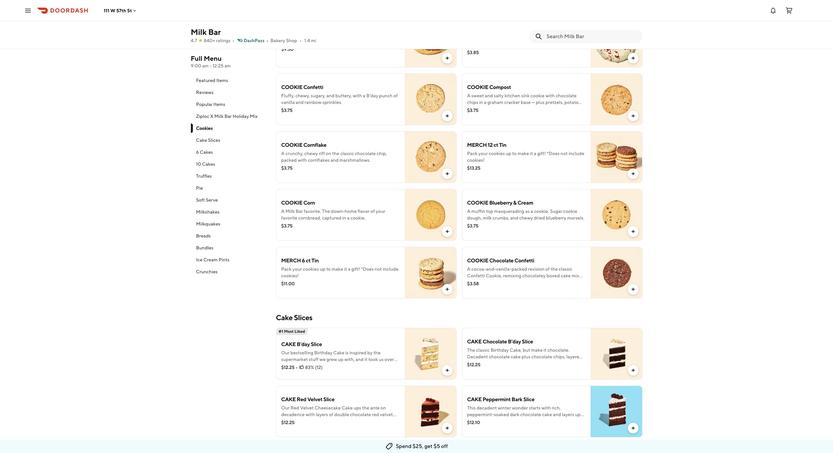 Task type: describe. For each thing, give the bounding box(es) containing it.
(12)
[[315, 365, 323, 371]]

milkquakes button
[[191, 218, 268, 230]]

your for merch 12 ct tin
[[479, 151, 488, 156]]

ct for 6
[[306, 258, 311, 264]]

chocolate for cookie
[[490, 258, 514, 264]]

cake peppermint bark slice
[[467, 397, 535, 403]]

and right fun
[[503, 280, 511, 286]]

creamy
[[478, 361, 493, 367]]

it for merch 6 ct tin
[[344, 267, 347, 272]]

truffles button
[[191, 170, 268, 182]]

include for merch 6 ct tin
[[383, 267, 399, 272]]

chocolate up crunchy on the bottom of the page
[[532, 355, 553, 360]]

add item to cart image for cake peppermint bark slice
[[631, 426, 636, 432]]

individually
[[346, 39, 371, 44]]

on inside "cookie cornflake a crunchy, chewy riff on the classic chocolate chip, packed with cornflakes and marshmallows. $3.75"
[[326, 151, 331, 156]]

cookie compost image
[[591, 74, 643, 125]]

• left bakery
[[267, 38, 269, 43]]

slice for cake peppermint bark slice
[[524, 397, 535, 403]]

cookies for merch 12 ct tin
[[489, 151, 505, 156]]

pretzels,
[[546, 100, 564, 105]]

• left 1.4
[[300, 38, 302, 43]]

cookie for cookie confetti
[[281, 84, 303, 91]]

vanilla-
[[496, 267, 512, 272]]

a inside the cookie compost a sweet and salty kitchen sink cookie with chocolate chips in a graham cracker base — plus pretzels, potato chips, coffee, oats, and butterscotch.
[[484, 100, 487, 105]]

chips, inside the cookie compost a sweet and salty kitchen sink cookie with chocolate chips in a graham cracker base — plus pretzels, potato chips, coffee, oats, and butterscotch.
[[467, 106, 480, 112]]

muffin
[[472, 209, 486, 214]]

milkshakes
[[196, 210, 220, 215]]

blueberry
[[546, 216, 567, 221]]

bundles button
[[191, 242, 268, 254]]

milkquakes
[[196, 222, 220, 227]]

frosting, inside cake red velvet slice our red velvet cheesecake cake ups the ante on decadence with layers of double chocolate red velvet cake and frosting, cheesecake filling, and red velvet crumbs.
[[301, 419, 319, 425]]

milk inside cookie corn a milk bar favorite. the down-home flavor of your favorite cornbread, captured in a cookie. $3.75
[[286, 209, 295, 214]]

the inside snap mini peppermint snap pretzels, peppermint, caramel, and chocolate combine atop a crisp dark chocolate wafer before the whole thing gets dipped in silky white chocolate peppermint bark
[[552, 42, 559, 47]]

classic inside 'cookie chocolate confetti a cocoa-and-vanilla-packed revision of the classic confetti cookie, remixing chocolatey boxed cake mix flavors into a fun and fluffy cookie, studded with mini chocolate chips and rainbow sprinkles.'
[[559, 267, 573, 272]]

milk bar
[[191, 27, 221, 37]]

and right sugary,
[[327, 93, 335, 99]]

1 vertical spatial confetti
[[515, 258, 535, 264]]

1 vertical spatial velvet
[[300, 406, 314, 411]]

cookie. inside "cookie blueberry & cream a muffin top masquerading as a cookie. sugar cookie dough, milk crumbs, and chewy dried blueberry morsels. $3.75"
[[534, 209, 550, 214]]

dried
[[534, 216, 545, 221]]

cracker
[[505, 100, 520, 105]]

0 vertical spatial red
[[297, 397, 307, 403]]

snap
[[467, 26, 482, 33]]

marshmallows.
[[340, 158, 371, 163]]

featured items
[[196, 78, 228, 83]]

$3.75 inside cookie confetti fluffy, chewy, sugary, and buttery, with a b'day punch of vanilla and rainbow sprinkles. $3.75
[[281, 108, 293, 113]]

of inside 'cookie chocolate confetti a cocoa-and-vanilla-packed revision of the classic confetti cookie, remixing chocolatey boxed cake mix flavors into a fun and fluffy cookie, studded with mini chocolate chips and rainbow sprinkles.'
[[546, 267, 550, 272]]

and inside snap mini peppermint snap pretzels, peppermint, caramel, and chocolate combine atop a crisp dark chocolate wafer before the whole thing gets dipped in silky white chocolate peppermint bark
[[532, 35, 540, 41]]

with inside the cookie compost a sweet and salty kitchen sink cookie with chocolate chips in a graham cracker base — plus pretzels, potato chips, coffee, oats, and butterscotch.
[[546, 93, 555, 99]]

cake slices inside button
[[196, 138, 220, 143]]

include for merch 12 ct tin
[[569, 151, 585, 156]]

- inside full menu 9:00 am - 12:25 am
[[210, 63, 212, 69]]

cookie chocolate confetti a cocoa-and-vanilla-packed revision of the classic confetti cookie, remixing chocolatey boxed cake mix flavors into a fun and fluffy cookie, studded with mini chocolate chips and rainbow sprinkles.
[[467, 258, 580, 292]]

popular items
[[196, 102, 225, 107]]

cake chocolate b'day slice image
[[591, 328, 643, 380]]

make for merch 6 ct tin
[[332, 267, 343, 272]]

a inside "cookie blueberry & cream a muffin top masquerading as a cookie. sugar cookie dough, milk crumbs, and chewy dried blueberry morsels. $3.75"
[[467, 209, 471, 214]]

$3.75 inside cookie corn a milk bar favorite. the down-home flavor of your favorite cornbread, captured in a cookie. $3.75
[[281, 224, 293, 229]]

wrapped.
[[371, 39, 391, 44]]

chocolate for cake
[[483, 339, 507, 345]]

gift! for merch 6 ct tin
[[352, 267, 360, 272]]

chocolate down wafer
[[521, 49, 542, 54]]

10
[[196, 162, 201, 167]]

$12.25 •
[[281, 365, 298, 371]]

cake for cake peppermint bark slice
[[467, 397, 482, 403]]

$3.75 inside "cookie blueberry & cream a muffin top masquerading as a cookie. sugar cookie dough, milk crumbs, and chewy dried blueberry morsels. $3.75"
[[467, 224, 479, 229]]

crumbs, inside "cookie blueberry & cream a muffin top masquerading as a cookie. sugar cookie dough, milk crumbs, and chewy dried blueberry morsels. $3.75"
[[493, 216, 510, 221]]

57th
[[116, 8, 126, 13]]

up for merch 6 ct tin
[[320, 267, 326, 272]]

1 vertical spatial cake slices
[[276, 314, 313, 322]]

our
[[281, 406, 290, 411]]

cookie blueberry & cream a muffin top masquerading as a cookie. sugar cookie dough, milk crumbs, and chewy dried blueberry morsels. $3.75
[[467, 200, 585, 229]]

and down decadence
[[292, 419, 300, 425]]

chewy inside "cookie blueberry & cream a muffin top masquerading as a cookie. sugar cookie dough, milk crumbs, and chewy dried blueberry morsels. $3.75"
[[520, 216, 533, 221]]

not for merch 12 ct tin
[[561, 151, 568, 156]]

pack for merch 6 ct tin
[[281, 267, 292, 272]]

2 am from the left
[[225, 63, 231, 69]]

home
[[345, 209, 357, 214]]

top
[[486, 209, 494, 214]]

0 vertical spatial red
[[372, 413, 379, 418]]

chips inside 'cookie chocolate confetti a cocoa-and-vanilla-packed revision of the classic confetti cookie, remixing chocolatey boxed cake mix flavors into a fun and fluffy cookie, studded with mini chocolate chips and rainbow sprinkles.'
[[489, 287, 500, 292]]

milk inside choose 3 milk bar cookies - all individually wrapped. $9.50
[[302, 39, 311, 44]]

cookie 3 deal image
[[405, 16, 457, 68]]

the inside cookie corn a milk bar favorite. the down-home flavor of your favorite cornbread, captured in a cookie. $3.75
[[322, 209, 330, 214]]

a inside cookie corn a milk bar favorite. the down-home flavor of your favorite cornbread, captured in a cookie. $3.75
[[347, 216, 350, 221]]

cheesecake
[[320, 419, 344, 425]]

1 horizontal spatial confetti
[[467, 274, 485, 279]]

$12.25 left 83%
[[281, 365, 295, 371]]

gift! for merch 12 ct tin
[[538, 151, 546, 156]]

10 cakes
[[196, 162, 215, 167]]

most
[[284, 329, 294, 334]]

a inside merch 6 ct tin pack your cookies up to make it a gift! *does not include cookies! $11.00
[[348, 267, 351, 272]]

filling,
[[345, 419, 358, 425]]

with inside "cookie cornflake a crunchy, chewy riff on the classic chocolate chip, packed with cornflakes and marshmallows. $3.75"
[[298, 158, 307, 163]]

popular
[[196, 102, 213, 107]]

milk up 4.7
[[191, 27, 207, 37]]

12:25
[[213, 63, 224, 69]]

boxed
[[547, 274, 560, 279]]

dough,
[[467, 216, 482, 221]]

mini
[[483, 26, 493, 33]]

on inside cake red velvet slice our red velvet cheesecake cake ups the ante on decadence with layers of double chocolate red velvet cake and frosting, cheesecake filling, and red velvet crumbs.
[[381, 406, 386, 411]]

tin for merch 6 ct tin
[[312, 258, 319, 264]]

$11.00
[[281, 282, 295, 287]]

bar inside cookie corn a milk bar favorite. the down-home flavor of your favorite cornbread, captured in a cookie. $3.75
[[296, 209, 303, 214]]

snap mini peppermint snap image
[[591, 16, 643, 68]]

a for cookie compost
[[467, 93, 471, 99]]

a inside cookie confetti fluffy, chewy, sugary, and buttery, with a b'day punch of vanilla and rainbow sprinkles. $3.75
[[363, 93, 366, 99]]

classic inside the cake chocolate b'day slice the classic birthday cake, but make it chocolate. decadent chocolate cake plus chocolate chips, layered with creamy birthday frosting, crunchy birthday crumbs, and rainbow sprinkles.
[[476, 348, 490, 353]]

cookie inside "cookie blueberry & cream a muffin top masquerading as a cookie. sugar cookie dough, milk crumbs, and chewy dried blueberry morsels. $3.75"
[[564, 209, 578, 214]]

6 inside merch 6 ct tin pack your cookies up to make it a gift! *does not include cookies! $11.00
[[302, 258, 305, 264]]

make for cake chocolate b'day slice
[[531, 348, 543, 353]]

cake inside cake red velvet slice our red velvet cheesecake cake ups the ante on decadence with layers of double chocolate red velvet cake and frosting, cheesecake filling, and red velvet crumbs.
[[281, 419, 291, 425]]

cookie for cookie compost
[[467, 84, 489, 91]]

and up graham
[[485, 93, 493, 99]]

cream inside button
[[204, 258, 218, 263]]

decadent
[[467, 355, 488, 360]]

1 horizontal spatial slices
[[294, 314, 313, 322]]

with inside 'cookie chocolate confetti a cocoa-and-vanilla-packed revision of the classic confetti cookie, remixing chocolatey boxed cake mix flavors into a fun and fluffy cookie, studded with mini chocolate chips and rainbow sprinkles.'
[[558, 280, 568, 286]]

0 vertical spatial velvet
[[380, 413, 393, 418]]

snap
[[523, 26, 535, 33]]

with inside cookie confetti fluffy, chewy, sugary, and buttery, with a b'day punch of vanilla and rainbow sprinkles. $3.75
[[353, 93, 362, 99]]

0 vertical spatial velvet
[[308, 397, 323, 403]]

and inside "cookie cornflake a crunchy, chewy riff on the classic chocolate chip, packed with cornflakes and marshmallows. $3.75"
[[331, 158, 339, 163]]

revision
[[529, 267, 545, 272]]

cake inside 'cookie chocolate confetti a cocoa-and-vanilla-packed revision of the classic confetti cookie, remixing chocolatey boxed cake mix flavors into a fun and fluffy cookie, studded with mini chocolate chips and rainbow sprinkles.'
[[561, 274, 571, 279]]

4.7
[[191, 38, 197, 43]]

and down fun
[[501, 287, 509, 292]]

milk inside 'button'
[[214, 114, 224, 119]]

ups
[[354, 406, 361, 411]]

cake,
[[510, 348, 522, 353]]

graham
[[488, 100, 504, 105]]

white
[[508, 49, 520, 54]]

masquerading
[[495, 209, 525, 214]]

caramel,
[[514, 35, 532, 41]]

sprinkles. inside the cake chocolate b'day slice the classic birthday cake, but make it chocolate. decadent chocolate cake plus chocolate chips, layered with creamy birthday frosting, crunchy birthday crumbs, and rainbow sprinkles.
[[494, 368, 514, 373]]

$9.50
[[281, 47, 294, 52]]

chocolate inside 'cookie chocolate confetti a cocoa-and-vanilla-packed revision of the classic confetti cookie, remixing chocolatey boxed cake mix flavors into a fun and fluffy cookie, studded with mini chocolate chips and rainbow sprinkles.'
[[467, 287, 488, 292]]

in inside the cookie compost a sweet and salty kitchen sink cookie with chocolate chips in a graham cracker base — plus pretzels, potato chips, coffee, oats, and butterscotch.
[[479, 100, 483, 105]]

cookies! for merch 6 ct tin
[[281, 274, 299, 279]]

111
[[104, 8, 109, 13]]

riff
[[319, 151, 325, 156]]

chocolate up creamy
[[489, 355, 510, 360]]

add item to cart image for merch 12 ct tin
[[631, 171, 636, 177]]

1 vertical spatial velvet
[[376, 419, 389, 425]]

chocolate inside the cookie compost a sweet and salty kitchen sink cookie with chocolate chips in a graham cracker base — plus pretzels, potato chips, coffee, oats, and butterscotch.
[[556, 93, 577, 99]]

it for merch 12 ct tin
[[530, 151, 533, 156]]

peppermint inside snap mini peppermint snap pretzels, peppermint, caramel, and chocolate combine atop a crisp dark chocolate wafer before the whole thing gets dipped in silky white chocolate peppermint bark
[[494, 26, 522, 33]]

cake inside the cake chocolate b'day slice the classic birthday cake, but make it chocolate. decadent chocolate cake plus chocolate chips, layered with creamy birthday frosting, crunchy birthday crumbs, and rainbow sprinkles.
[[511, 355, 521, 360]]

captured
[[322, 216, 342, 221]]

packed inside "cookie cornflake a crunchy, chewy riff on the classic chocolate chip, packed with cornflakes and marshmallows. $3.75"
[[281, 158, 297, 163]]

rainbow inside 'cookie chocolate confetti a cocoa-and-vanilla-packed revision of the classic confetti cookie, remixing chocolatey boxed cake mix flavors into a fun and fluffy cookie, studded with mini chocolate chips and rainbow sprinkles.'
[[510, 287, 527, 292]]

not for merch 6 ct tin
[[375, 267, 382, 272]]

add item to cart image for merch 6 ct tin
[[445, 287, 450, 293]]

merch 6 ct tin pack your cookies up to make it a gift! *does not include cookies! $11.00
[[281, 258, 399, 287]]

pints
[[219, 258, 230, 263]]

• left 83%
[[296, 365, 298, 371]]

bundles
[[196, 246, 213, 251]]

dashpass •
[[244, 38, 269, 43]]

birthday right creamy
[[494, 361, 512, 367]]

cookie. inside cookie corn a milk bar favorite. the down-home flavor of your favorite cornbread, captured in a cookie. $3.75
[[351, 216, 366, 221]]

—
[[532, 100, 535, 105]]

before
[[537, 42, 551, 47]]

cookie for cookie corn
[[281, 200, 303, 206]]

in inside snap mini peppermint snap pretzels, peppermint, caramel, and chocolate combine atop a crisp dark chocolate wafer before the whole thing gets dipped in silky white chocolate peppermint bark
[[493, 49, 497, 54]]

truffles
[[196, 174, 212, 179]]

punch
[[379, 93, 393, 99]]

your inside cookie corn a milk bar favorite. the down-home flavor of your favorite cornbread, captured in a cookie. $3.75
[[376, 209, 385, 214]]

pie
[[196, 186, 203, 191]]

slice up 83% (12)
[[311, 342, 322, 348]]

cookie blueberry & cream image
[[591, 189, 643, 241]]

shop
[[286, 38, 297, 43]]

coffee,
[[481, 106, 495, 112]]

merch for merch 12 ct tin
[[467, 142, 487, 148]]

cookie for cookie blueberry & cream
[[467, 200, 489, 206]]

buttery,
[[336, 93, 352, 99]]

slices inside button
[[208, 138, 220, 143]]

confetti inside cookie confetti fluffy, chewy, sugary, and buttery, with a b'day punch of vanilla and rainbow sprinkles. $3.75
[[304, 84, 323, 91]]

chip,
[[377, 151, 387, 156]]

notification bell image
[[770, 6, 778, 14]]

popular items button
[[191, 99, 268, 110]]

chips inside the cookie compost a sweet and salty kitchen sink cookie with chocolate chips in a graham cracker base — plus pretzels, potato chips, coffee, oats, and butterscotch.
[[467, 100, 479, 105]]

blueberry
[[490, 200, 513, 206]]

merch 6 ct tin image
[[405, 247, 457, 299]]

6 inside button
[[196, 150, 199, 155]]

the inside cake red velvet slice our red velvet cheesecake cake ups the ante on decadence with layers of double chocolate red velvet cake and frosting, cheesecake filling, and red velvet crumbs.
[[362, 406, 370, 411]]

pie button
[[191, 182, 268, 194]]

classic inside "cookie cornflake a crunchy, chewy riff on the classic chocolate chip, packed with cornflakes and marshmallows. $3.75"
[[340, 151, 354, 156]]

butterscotch.
[[516, 106, 544, 112]]

cookie confetti fluffy, chewy, sugary, and buttery, with a b'day punch of vanilla and rainbow sprinkles. $3.75
[[281, 84, 398, 113]]

ct for 12
[[494, 142, 499, 148]]

cake red velvet slice our red velvet cheesecake cake ups the ante on decadence with layers of double chocolate red velvet cake and frosting, cheesecake filling, and red velvet crumbs.
[[281, 397, 393, 431]]

cake slices button
[[191, 134, 268, 146]]

cornflake
[[304, 142, 327, 148]]

cookies inside choose 3 milk bar cookies - all individually wrapped. $9.50
[[321, 39, 337, 44]]

chips, inside the cake chocolate b'day slice the classic birthday cake, but make it chocolate. decadent chocolate cake plus chocolate chips, layered with creamy birthday frosting, crunchy birthday crumbs, and rainbow sprinkles.
[[554, 355, 566, 360]]

a for cookie cornflake
[[281, 151, 285, 156]]

1 am from the left
[[202, 63, 209, 69]]

cake red velvet slice image
[[405, 386, 457, 438]]

a inside merch 12 ct tin pack your cookies up to make it a gift! *does not include cookies! $13.25
[[534, 151, 537, 156]]

of inside cookie confetti fluffy, chewy, sugary, and buttery, with a b'day punch of vanilla and rainbow sprinkles. $3.75
[[394, 93, 398, 99]]

cake b'day slice image
[[405, 328, 457, 380]]

$3.75 inside "cookie cornflake a crunchy, chewy riff on the classic chocolate chip, packed with cornflakes and marshmallows. $3.75"
[[281, 166, 293, 171]]

1 vertical spatial cake
[[276, 314, 293, 322]]

snap mini peppermint snap pretzels, peppermint, caramel, and chocolate combine atop a crisp dark chocolate wafer before the whole thing gets dipped in silky white chocolate peppermint bark
[[467, 26, 585, 54]]

add item to cart image for cookie blueberry & cream
[[631, 229, 636, 235]]

$3.75 left coffee,
[[467, 108, 479, 113]]

cookie chocolate confetti image
[[591, 247, 643, 299]]

bar inside choose 3 milk bar cookies - all individually wrapped. $9.50
[[312, 39, 320, 44]]

milk
[[483, 216, 492, 221]]

frosting, inside the cake chocolate b'day slice the classic birthday cake, but make it chocolate. decadent chocolate cake plus chocolate chips, layered with creamy birthday frosting, crunchy birthday crumbs, and rainbow sprinkles.
[[513, 361, 530, 367]]

crunchies button
[[191, 266, 268, 278]]

cocoa-
[[472, 267, 486, 272]]

$5
[[434, 444, 440, 450]]

add item to cart image for cookie compost
[[631, 113, 636, 119]]

bar inside the ziploc x milk bar holiday mix 'button'
[[225, 114, 232, 119]]

the inside the cake chocolate b'day slice the classic birthday cake, but make it chocolate. decadent chocolate cake plus chocolate chips, layered with creamy birthday frosting, crunchy birthday crumbs, and rainbow sprinkles.
[[467, 348, 475, 353]]

pack for merch 12 ct tin
[[467, 151, 478, 156]]



Task type: locate. For each thing, give the bounding box(es) containing it.
cake up decadent
[[467, 339, 482, 345]]

1 horizontal spatial include
[[569, 151, 585, 156]]

cake for cake red velvet slice our red velvet cheesecake cake ups the ante on decadence with layers of double chocolate red velvet cake and frosting, cheesecake filling, and red velvet crumbs.
[[281, 397, 296, 403]]

liked
[[295, 329, 305, 334]]

cookie corn a milk bar favorite. the down-home flavor of your favorite cornbread, captured in a cookie. $3.75
[[281, 200, 385, 229]]

0 vertical spatial items
[[216, 78, 228, 83]]

cookie inside cookie corn a milk bar favorite. the down-home flavor of your favorite cornbread, captured in a cookie. $3.75
[[281, 200, 303, 206]]

red
[[297, 397, 307, 403], [291, 406, 299, 411]]

0 vertical spatial crumbs,
[[493, 216, 510, 221]]

to inside merch 6 ct tin pack your cookies up to make it a gift! *does not include cookies! $11.00
[[327, 267, 331, 272]]

1 vertical spatial chewy
[[520, 216, 533, 221]]

a inside 'cookie chocolate confetti a cocoa-and-vanilla-packed revision of the classic confetti cookie, remixing chocolatey boxed cake mix flavors into a fun and fluffy cookie, studded with mini chocolate chips and rainbow sprinkles.'
[[491, 280, 494, 286]]

classic up marshmallows.
[[340, 151, 354, 156]]

sprinkles. down cake,
[[494, 368, 514, 373]]

cake down cake,
[[511, 355, 521, 360]]

0 horizontal spatial -
[[210, 63, 212, 69]]

base
[[521, 100, 531, 105]]

bar up favorite
[[296, 209, 303, 214]]

2 vertical spatial rainbow
[[476, 368, 493, 373]]

add item to cart image for cookie confetti
[[445, 113, 450, 119]]

slice
[[522, 339, 533, 345], [311, 342, 322, 348], [324, 397, 335, 403], [524, 397, 535, 403]]

it
[[530, 151, 533, 156], [344, 267, 347, 272], [544, 348, 547, 353]]

of up 'boxed'
[[546, 267, 550, 272]]

and inside "cookie blueberry & cream a muffin top masquerading as a cookie. sugar cookie dough, milk crumbs, and chewy dried blueberry morsels. $3.75"
[[511, 216, 519, 221]]

remixing
[[503, 274, 522, 279]]

cakes for 6 cakes
[[200, 150, 213, 155]]

ante
[[370, 406, 380, 411]]

1 horizontal spatial on
[[381, 406, 386, 411]]

the inside 'cookie chocolate confetti a cocoa-and-vanilla-packed revision of the classic confetti cookie, remixing chocolatey boxed cake mix flavors into a fun and fluffy cookie, studded with mini chocolate chips and rainbow sprinkles.'
[[551, 267, 558, 272]]

1 vertical spatial peppermint
[[483, 397, 511, 403]]

chocolate inside cake red velvet slice our red velvet cheesecake cake ups the ante on decadence with layers of double chocolate red velvet cake and frosting, cheesecake filling, and red velvet crumbs.
[[350, 413, 371, 418]]

$12.25 for cake red velvet slice
[[281, 421, 295, 426]]

a inside snap mini peppermint snap pretzels, peppermint, caramel, and chocolate combine atop a crisp dark chocolate wafer before the whole thing gets dipped in silky white chocolate peppermint bark
[[478, 42, 480, 47]]

cookie up crunchy,
[[281, 142, 303, 148]]

0 horizontal spatial in
[[343, 216, 346, 221]]

include inside merch 6 ct tin pack your cookies up to make it a gift! *does not include cookies! $11.00
[[383, 267, 399, 272]]

on right ante
[[381, 406, 386, 411]]

0 horizontal spatial b'day
[[297, 342, 310, 348]]

your
[[479, 151, 488, 156], [376, 209, 385, 214], [293, 267, 302, 272]]

add item to cart image
[[445, 113, 450, 119], [631, 229, 636, 235], [631, 287, 636, 293], [445, 426, 450, 432], [631, 426, 636, 432]]

soft serve button
[[191, 194, 268, 206]]

0 horizontal spatial 6
[[196, 150, 199, 155]]

rainbow down fluffy
[[510, 287, 527, 292]]

a inside "cookie blueberry & cream a muffin top masquerading as a cookie. sugar cookie dough, milk crumbs, and chewy dried blueberry morsels. $3.75"
[[531, 209, 533, 214]]

chocolate up white
[[503, 42, 524, 47]]

full
[[191, 55, 203, 62]]

cake peppermint bark slice image
[[591, 386, 643, 438]]

add item to cart image for cookie cornflake
[[445, 171, 450, 177]]

1 vertical spatial on
[[381, 406, 386, 411]]

0 vertical spatial plus
[[536, 100, 545, 105]]

rainbow inside cookie confetti fluffy, chewy, sugary, and buttery, with a b'day punch of vanilla and rainbow sprinkles. $3.75
[[305, 100, 322, 105]]

ct inside merch 12 ct tin pack your cookies up to make it a gift! *does not include cookies! $13.25
[[494, 142, 499, 148]]

packed down crunchy,
[[281, 158, 297, 163]]

2 vertical spatial make
[[531, 348, 543, 353]]

111 w 57th st
[[104, 8, 132, 13]]

9:00
[[191, 63, 201, 69]]

your for merch 6 ct tin
[[293, 267, 302, 272]]

1 horizontal spatial plus
[[536, 100, 545, 105]]

cookies for merch 6 ct tin
[[303, 267, 319, 272]]

0 horizontal spatial to
[[327, 267, 331, 272]]

merch
[[467, 142, 487, 148], [281, 258, 301, 264]]

0 horizontal spatial cookie
[[531, 93, 545, 99]]

1 vertical spatial cookies
[[489, 151, 505, 156]]

items for featured items
[[216, 78, 228, 83]]

- inside choose 3 milk bar cookies - all individually wrapped. $9.50
[[338, 39, 340, 44]]

1 horizontal spatial cake
[[511, 355, 521, 360]]

cookies inside merch 6 ct tin pack your cookies up to make it a gift! *does not include cookies! $11.00
[[303, 267, 319, 272]]

merch inside merch 12 ct tin pack your cookies up to make it a gift! *does not include cookies! $13.25
[[467, 142, 487, 148]]

up inside merch 6 ct tin pack your cookies up to make it a gift! *does not include cookies! $11.00
[[320, 267, 326, 272]]

plus down but
[[522, 355, 531, 360]]

classic up mix
[[559, 267, 573, 272]]

and down decadent
[[467, 368, 475, 373]]

cookie inside cookie confetti fluffy, chewy, sugary, and buttery, with a b'day punch of vanilla and rainbow sprinkles. $3.75
[[281, 84, 303, 91]]

1 vertical spatial chips,
[[554, 355, 566, 360]]

&
[[514, 200, 517, 206]]

bar up 840+ ratings •
[[208, 27, 221, 37]]

1 horizontal spatial the
[[467, 348, 475, 353]]

0 horizontal spatial ct
[[306, 258, 311, 264]]

slices up liked
[[294, 314, 313, 322]]

soft
[[196, 198, 205, 203]]

cake chocolate b'day slice the classic birthday cake, but make it chocolate. decadent chocolate cake plus chocolate chips, layered with creamy birthday frosting, crunchy birthday crumbs, and rainbow sprinkles.
[[467, 339, 585, 373]]

full menu 9:00 am - 12:25 am
[[191, 55, 231, 69]]

2 horizontal spatial in
[[493, 49, 497, 54]]

cookie cornflake image
[[405, 131, 457, 183]]

0 horizontal spatial up
[[320, 267, 326, 272]]

velvet up cheesecake
[[308, 397, 323, 403]]

and down cracker
[[507, 106, 515, 112]]

$3.58
[[467, 282, 479, 287]]

2 vertical spatial cake
[[342, 406, 353, 411]]

your inside merch 6 ct tin pack your cookies up to make it a gift! *does not include cookies! $11.00
[[293, 267, 302, 272]]

0 vertical spatial sprinkles.
[[323, 100, 342, 105]]

cake down the cookies
[[196, 138, 207, 143]]

frosting, down layers
[[301, 419, 319, 425]]

confetti up 'revision'
[[515, 258, 535, 264]]

0 horizontal spatial cake
[[281, 419, 291, 425]]

cake inside cake red velvet slice our red velvet cheesecake cake ups the ante on decadence with layers of double chocolate red velvet cake and frosting, cheesecake filling, and red velvet crumbs.
[[281, 397, 296, 403]]

slice inside cake red velvet slice our red velvet cheesecake cake ups the ante on decadence with layers of double chocolate red velvet cake and frosting, cheesecake filling, and red velvet crumbs.
[[324, 397, 335, 403]]

•
[[233, 38, 235, 43], [267, 38, 269, 43], [300, 38, 302, 43], [296, 365, 298, 371]]

merch inside merch 6 ct tin pack your cookies up to make it a gift! *does not include cookies! $11.00
[[281, 258, 301, 264]]

merch left 12 at top
[[467, 142, 487, 148]]

2 horizontal spatial it
[[544, 348, 547, 353]]

0 vertical spatial in
[[493, 49, 497, 54]]

0 vertical spatial tin
[[499, 142, 507, 148]]

it for cake chocolate b'day slice
[[544, 348, 547, 353]]

menu
[[204, 55, 222, 62]]

cake gf b'day slice image
[[405, 444, 457, 454]]

your down 12 at top
[[479, 151, 488, 156]]

0 vertical spatial to
[[513, 151, 517, 156]]

cookie up muffin
[[467, 200, 489, 206]]

and-
[[486, 267, 496, 272]]

am right 12:25
[[225, 63, 231, 69]]

cream
[[518, 200, 534, 206], [204, 258, 218, 263]]

1 vertical spatial classic
[[559, 267, 573, 272]]

cookies! inside merch 12 ct tin pack your cookies up to make it a gift! *does not include cookies! $13.25
[[467, 158, 485, 163]]

sprinkles. inside cookie confetti fluffy, chewy, sugary, and buttery, with a b'day punch of vanilla and rainbow sprinkles. $3.75
[[323, 100, 342, 105]]

2 horizontal spatial rainbow
[[510, 287, 527, 292]]

velvet
[[308, 397, 323, 403], [300, 406, 314, 411]]

bar right 1.4
[[312, 39, 320, 44]]

1 horizontal spatial to
[[513, 151, 517, 156]]

ziploc x milk bar holiday mix
[[196, 114, 258, 119]]

pack up "$13.25"
[[467, 151, 478, 156]]

with up pretzels,
[[546, 93, 555, 99]]

cookie inside "cookie blueberry & cream a muffin top masquerading as a cookie. sugar cookie dough, milk crumbs, and chewy dried blueberry morsels. $3.75"
[[467, 200, 489, 206]]

*does inside merch 6 ct tin pack your cookies up to make it a gift! *does not include cookies! $11.00
[[361, 267, 374, 272]]

1 horizontal spatial -
[[338, 39, 340, 44]]

1 vertical spatial cookies!
[[281, 274, 299, 279]]

the up captured at the left top of the page
[[322, 209, 330, 214]]

0 horizontal spatial chips,
[[467, 106, 480, 112]]

birthday down chocolate.
[[549, 361, 568, 367]]

0 items, open order cart image
[[786, 6, 794, 14]]

to for merch 6 ct tin
[[327, 267, 331, 272]]

1 horizontal spatial make
[[518, 151, 529, 156]]

1 vertical spatial red
[[291, 406, 299, 411]]

plus inside the cookie compost a sweet and salty kitchen sink cookie with chocolate chips in a graham cracker base — plus pretzels, potato chips, coffee, oats, and butterscotch.
[[536, 100, 545, 105]]

cookie for cookie chocolate confetti
[[467, 258, 489, 264]]

1 horizontal spatial your
[[376, 209, 385, 214]]

get
[[425, 444, 433, 450]]

soft serve
[[196, 198, 218, 203]]

1 horizontal spatial cookies!
[[467, 158, 485, 163]]

chocolate down flavors at right
[[467, 287, 488, 292]]

1 vertical spatial -
[[210, 63, 212, 69]]

items
[[216, 78, 228, 83], [214, 102, 225, 107]]

on
[[326, 151, 331, 156], [381, 406, 386, 411]]

cakes right the 10
[[202, 162, 215, 167]]

chips down 'sweet'
[[467, 100, 479, 105]]

and
[[532, 35, 540, 41], [327, 93, 335, 99], [485, 93, 493, 99], [296, 100, 304, 105], [507, 106, 515, 112], [331, 158, 339, 163], [511, 216, 519, 221], [503, 280, 511, 286], [501, 287, 509, 292], [467, 368, 475, 373], [292, 419, 300, 425], [359, 419, 367, 425]]

dipped
[[477, 49, 492, 54]]

on right riff
[[326, 151, 331, 156]]

frosting, down but
[[513, 361, 530, 367]]

cookie up —
[[531, 93, 545, 99]]

• right ratings
[[233, 38, 235, 43]]

1 vertical spatial *does
[[361, 267, 374, 272]]

it inside merch 6 ct tin pack your cookies up to make it a gift! *does not include cookies! $11.00
[[344, 267, 347, 272]]

0 horizontal spatial frosting,
[[301, 419, 319, 425]]

cookie. down flavor
[[351, 216, 366, 221]]

chocolate up the before
[[541, 35, 562, 41]]

add item to cart image
[[445, 56, 450, 61], [631, 56, 636, 61], [631, 113, 636, 119], [445, 171, 450, 177], [631, 171, 636, 177], [445, 229, 450, 235], [445, 287, 450, 293], [445, 368, 450, 374], [631, 368, 636, 374]]

b'day
[[367, 93, 378, 99]]

0 horizontal spatial gift!
[[352, 267, 360, 272]]

cake up crumbs.
[[281, 419, 291, 425]]

840+ ratings •
[[204, 38, 235, 43]]

rainbow down creamy
[[476, 368, 493, 373]]

off
[[441, 444, 448, 450]]

*does for merch 12 ct tin
[[547, 151, 560, 156]]

2 horizontal spatial cake
[[561, 274, 571, 279]]

chewy down as
[[520, 216, 533, 221]]

cookie up favorite
[[281, 200, 303, 206]]

chocolate
[[541, 35, 562, 41], [503, 42, 524, 47], [521, 49, 542, 54], [556, 93, 577, 99], [355, 151, 376, 156], [467, 287, 488, 292], [489, 355, 510, 360], [532, 355, 553, 360], [350, 413, 371, 418]]

mini
[[569, 280, 578, 286]]

gift! inside merch 6 ct tin pack your cookies up to make it a gift! *does not include cookies! $11.00
[[352, 267, 360, 272]]

chocolate down ups
[[350, 413, 371, 418]]

bakery shop • 1.4 mi
[[271, 38, 316, 43]]

x
[[210, 114, 214, 119]]

0 vertical spatial cake
[[196, 138, 207, 143]]

in down down-
[[343, 216, 346, 221]]

1 horizontal spatial chips,
[[554, 355, 566, 360]]

cake up double
[[342, 406, 353, 411]]

crunchy
[[531, 361, 548, 367]]

1 vertical spatial rainbow
[[510, 287, 527, 292]]

0 horizontal spatial packed
[[281, 158, 297, 163]]

0 vertical spatial chocolate
[[490, 258, 514, 264]]

red
[[372, 413, 379, 418], [368, 419, 375, 425]]

and up wafer
[[532, 35, 540, 41]]

favorite
[[281, 216, 298, 221]]

slice for cake chocolate b'day slice the classic birthday cake, but make it chocolate. decadent chocolate cake plus chocolate chips, layered with creamy birthday frosting, crunchy birthday crumbs, and rainbow sprinkles.
[[522, 339, 533, 345]]

gets
[[467, 49, 477, 54]]

packed inside 'cookie chocolate confetti a cocoa-and-vanilla-packed revision of the classic confetti cookie, remixing chocolatey boxed cake mix flavors into a fun and fluffy cookie, studded with mini chocolate chips and rainbow sprinkles.'
[[512, 267, 528, 272]]

of right punch
[[394, 93, 398, 99]]

your inside merch 12 ct tin pack your cookies up to make it a gift! *does not include cookies! $13.25
[[479, 151, 488, 156]]

merch for merch 6 ct tin
[[281, 258, 301, 264]]

$12.10
[[467, 421, 480, 426]]

items up the ziploc x milk bar holiday mix
[[214, 102, 225, 107]]

serve
[[206, 198, 218, 203]]

reviews
[[196, 90, 214, 95]]

studded
[[540, 280, 558, 286]]

the right riff
[[332, 151, 339, 156]]

#1
[[279, 329, 283, 334]]

-
[[338, 39, 340, 44], [210, 63, 212, 69]]

1 vertical spatial the
[[467, 348, 475, 353]]

0 horizontal spatial am
[[202, 63, 209, 69]]

with
[[353, 93, 362, 99], [546, 93, 555, 99], [298, 158, 307, 163], [558, 280, 568, 286], [467, 361, 477, 367], [306, 413, 315, 418]]

1 vertical spatial 6
[[302, 258, 305, 264]]

crumbs, inside the cake chocolate b'day slice the classic birthday cake, but make it chocolate. decadent chocolate cake plus chocolate chips, layered with creamy birthday frosting, crunchy birthday crumbs, and rainbow sprinkles.
[[568, 361, 585, 367]]

confetti up sugary,
[[304, 84, 323, 91]]

ice
[[196, 258, 203, 263]]

1 horizontal spatial frosting,
[[513, 361, 530, 367]]

cream up as
[[518, 200, 534, 206]]

whole
[[560, 42, 573, 47]]

1 vertical spatial cakes
[[202, 162, 215, 167]]

cookie up fluffy,
[[281, 84, 303, 91]]

featured
[[196, 78, 216, 83]]

cake down most
[[281, 342, 296, 348]]

cookie inside the cookie compost a sweet and salty kitchen sink cookie with chocolate chips in a graham cracker base — plus pretzels, potato chips, coffee, oats, and butterscotch.
[[531, 93, 545, 99]]

0 vertical spatial cake slices
[[196, 138, 220, 143]]

1 horizontal spatial in
[[479, 100, 483, 105]]

1 vertical spatial chips
[[489, 287, 500, 292]]

1 horizontal spatial packed
[[512, 267, 528, 272]]

1 vertical spatial make
[[332, 267, 343, 272]]

0 horizontal spatial plus
[[522, 355, 531, 360]]

classic up decadent
[[476, 348, 490, 353]]

$3.75 down crunchy,
[[281, 166, 293, 171]]

0 vertical spatial it
[[530, 151, 533, 156]]

cookie,
[[486, 274, 502, 279]]

make inside merch 6 ct tin pack your cookies up to make it a gift! *does not include cookies! $11.00
[[332, 267, 343, 272]]

$3.75
[[281, 108, 293, 113], [467, 108, 479, 113], [281, 166, 293, 171], [281, 224, 293, 229], [467, 224, 479, 229]]

sprinkles. inside 'cookie chocolate confetti a cocoa-and-vanilla-packed revision of the classic confetti cookie, remixing chocolatey boxed cake mix flavors into a fun and fluffy cookie, studded with mini chocolate chips and rainbow sprinkles.'
[[528, 287, 548, 292]]

bark
[[512, 397, 523, 403]]

cakes for 10 cakes
[[202, 162, 215, 167]]

b'day inside the cake chocolate b'day slice the classic birthday cake, but make it chocolate. decadent chocolate cake plus chocolate chips, layered with creamy birthday frosting, crunchy birthday crumbs, and rainbow sprinkles.
[[508, 339, 521, 345]]

sprinkles. down buttery,
[[323, 100, 342, 105]]

and down masquerading
[[511, 216, 519, 221]]

*does for merch 6 ct tin
[[361, 267, 374, 272]]

pretzels,
[[467, 35, 486, 41]]

1 vertical spatial cookie.
[[351, 216, 366, 221]]

gift!
[[538, 151, 546, 156], [352, 267, 360, 272]]

in inside cookie corn a milk bar favorite. the down-home flavor of your favorite cornbread, captured in a cookie. $3.75
[[343, 216, 346, 221]]

cookies! for merch 12 ct tin
[[467, 158, 485, 163]]

cake inside cake slices button
[[196, 138, 207, 143]]

slice up cheesecake
[[324, 397, 335, 403]]

a for cookie corn
[[281, 209, 285, 214]]

0 horizontal spatial the
[[322, 209, 330, 214]]

w
[[110, 8, 115, 13]]

of inside cookie corn a milk bar favorite. the down-home flavor of your favorite cornbread, captured in a cookie. $3.75
[[371, 209, 375, 214]]

2 horizontal spatial sprinkles.
[[528, 287, 548, 292]]

0 horizontal spatial sprinkles.
[[323, 100, 342, 105]]

add item to cart image for cookie chocolate confetti
[[631, 287, 636, 293]]

open menu image
[[24, 6, 32, 14]]

1 horizontal spatial cookies
[[321, 39, 337, 44]]

1 vertical spatial sprinkles.
[[528, 287, 548, 292]]

rainbow inside the cake chocolate b'day slice the classic birthday cake, but make it chocolate. decadent chocolate cake plus chocolate chips, layered with creamy birthday frosting, crunchy birthday crumbs, and rainbow sprinkles.
[[476, 368, 493, 373]]

cookie up morsels. on the right top of page
[[564, 209, 578, 214]]

83% (12)
[[305, 365, 323, 371]]

bar down popular items button at the top of page
[[225, 114, 232, 119]]

vanilla
[[281, 100, 295, 105]]

birthday left cake,
[[491, 348, 509, 353]]

sugary,
[[311, 93, 326, 99]]

make inside merch 12 ct tin pack your cookies up to make it a gift! *does not include cookies! $13.25
[[518, 151, 529, 156]]

2 vertical spatial sprinkles.
[[494, 368, 514, 373]]

your right flavor
[[376, 209, 385, 214]]

chewy inside "cookie cornflake a crunchy, chewy riff on the classic chocolate chip, packed with cornflakes and marshmallows. $3.75"
[[305, 151, 318, 156]]

cookie confetti image
[[405, 74, 457, 125]]

cake for cake b'day slice
[[281, 342, 296, 348]]

cake up #1
[[276, 314, 293, 322]]

bark
[[569, 49, 578, 54]]

1 vertical spatial cream
[[204, 258, 218, 263]]

cookie inside "cookie cornflake a crunchy, chewy riff on the classic chocolate chip, packed with cornflakes and marshmallows. $3.75"
[[281, 142, 303, 148]]

confetti up flavors at right
[[467, 274, 485, 279]]

tin inside merch 6 ct tin pack your cookies up to make it a gift! *does not include cookies! $11.00
[[312, 258, 319, 264]]

cheesecake
[[315, 406, 341, 411]]

1.4
[[305, 38, 310, 43]]

a inside cookie corn a milk bar favorite. the down-home flavor of your favorite cornbread, captured in a cookie. $3.75
[[281, 209, 285, 214]]

2 horizontal spatial make
[[531, 348, 543, 353]]

merch 12 ct tin image
[[591, 131, 643, 183]]

$13.25
[[467, 166, 481, 171]]

to for merch 12 ct tin
[[513, 151, 517, 156]]

make inside the cake chocolate b'day slice the classic birthday cake, but make it chocolate. decadent chocolate cake plus chocolate chips, layered with creamy birthday frosting, crunchy birthday crumbs, and rainbow sprinkles.
[[531, 348, 543, 353]]

slices up 6 cakes
[[208, 138, 220, 143]]

to inside merch 12 ct tin pack your cookies up to make it a gift! *does not include cookies! $13.25
[[513, 151, 517, 156]]

tin
[[499, 142, 507, 148], [312, 258, 319, 264]]

1 vertical spatial not
[[375, 267, 382, 272]]

as
[[526, 209, 530, 214]]

the inside "cookie cornflake a crunchy, chewy riff on the classic chocolate chip, packed with cornflakes and marshmallows. $3.75"
[[332, 151, 339, 156]]

1 vertical spatial gift!
[[352, 267, 360, 272]]

atop
[[467, 42, 477, 47]]

cream right ice
[[204, 258, 218, 263]]

0 vertical spatial classic
[[340, 151, 354, 156]]

frosting,
[[513, 361, 530, 367], [301, 419, 319, 425]]

add item to cart image for cookie corn
[[445, 229, 450, 235]]

cake
[[196, 138, 207, 143], [276, 314, 293, 322], [342, 406, 353, 411]]

a inside 'cookie chocolate confetti a cocoa-and-vanilla-packed revision of the classic confetti cookie, remixing chocolatey boxed cake mix flavors into a fun and fluffy cookie, studded with mini chocolate chips and rainbow sprinkles.'
[[467, 267, 471, 272]]

and inside the cake chocolate b'day slice the classic birthday cake, but make it chocolate. decadent chocolate cake plus chocolate chips, layered with creamy birthday frosting, crunchy birthday crumbs, and rainbow sprinkles.
[[467, 368, 475, 373]]

0 vertical spatial 6
[[196, 150, 199, 155]]

cookie for cookie cornflake
[[281, 142, 303, 148]]

0 vertical spatial chips
[[467, 100, 479, 105]]

cake inside cake red velvet slice our red velvet cheesecake cake ups the ante on decadence with layers of double chocolate red velvet cake and frosting, cheesecake filling, and red velvet crumbs.
[[342, 406, 353, 411]]

a left cocoa- in the bottom right of the page
[[467, 267, 471, 272]]

of inside cake red velvet slice our red velvet cheesecake cake ups the ante on decadence with layers of double chocolate red velvet cake and frosting, cheesecake filling, and red velvet crumbs.
[[329, 413, 333, 418]]

am right 9:00
[[202, 63, 209, 69]]

choose 3 milk bar cookies - all individually wrapped. $9.50
[[281, 39, 391, 52]]

$3.75 down favorite
[[281, 224, 293, 229]]

with right buttery,
[[353, 93, 362, 99]]

0 horizontal spatial cookies
[[303, 267, 319, 272]]

with inside the cake chocolate b'day slice the classic birthday cake, but make it chocolate. decadent chocolate cake plus chocolate chips, layered with creamy birthday frosting, crunchy birthday crumbs, and rainbow sprinkles.
[[467, 361, 477, 367]]

of
[[394, 93, 398, 99], [371, 209, 375, 214], [546, 267, 550, 272], [329, 413, 333, 418]]

milk right "3" at the left of page
[[302, 39, 311, 44]]

0 horizontal spatial your
[[293, 267, 302, 272]]

in down dark
[[493, 49, 497, 54]]

add item to cart image for cake red velvet slice
[[445, 426, 450, 432]]

1 horizontal spatial pack
[[467, 151, 478, 156]]

it inside the cake chocolate b'day slice the classic birthday cake, but make it chocolate. decadent chocolate cake plus chocolate chips, layered with creamy birthday frosting, crunchy birthday crumbs, and rainbow sprinkles.
[[544, 348, 547, 353]]

it inside merch 12 ct tin pack your cookies up to make it a gift! *does not include cookies! $13.25
[[530, 151, 533, 156]]

pack inside merch 6 ct tin pack your cookies up to make it a gift! *does not include cookies! $11.00
[[281, 267, 292, 272]]

slice for cake red velvet slice our red velvet cheesecake cake ups the ante on decadence with layers of double chocolate red velvet cake and frosting, cheesecake filling, and red velvet crumbs.
[[324, 397, 335, 403]]

chocolate.
[[548, 348, 570, 353]]

cookie corn image
[[405, 189, 457, 241]]

1 horizontal spatial sprinkles.
[[494, 368, 514, 373]]

a inside "cookie cornflake a crunchy, chewy riff on the classic chocolate chip, packed with cornflakes and marshmallows. $3.75"
[[281, 151, 285, 156]]

ziploc x milk bar holiday mix button
[[191, 110, 268, 122]]

to
[[513, 151, 517, 156], [327, 267, 331, 272]]

cakes up the 10 cakes
[[200, 150, 213, 155]]

breads
[[196, 234, 211, 239]]

2 horizontal spatial cake
[[342, 406, 353, 411]]

chips,
[[467, 106, 480, 112], [554, 355, 566, 360]]

milk up favorite
[[286, 209, 295, 214]]

fun
[[495, 280, 502, 286]]

kitchen
[[505, 93, 521, 99]]

0 vertical spatial the
[[322, 209, 330, 214]]

slice inside the cake chocolate b'day slice the classic birthday cake, but make it chocolate. decadent chocolate cake plus chocolate chips, layered with creamy birthday frosting, crunchy birthday crumbs, and rainbow sprinkles.
[[522, 339, 533, 345]]

0 vertical spatial gift!
[[538, 151, 546, 156]]

not inside merch 12 ct tin pack your cookies up to make it a gift! *does not include cookies! $13.25
[[561, 151, 568, 156]]

crumbs, down masquerading
[[493, 216, 510, 221]]

cookies
[[196, 126, 213, 131]]

1 vertical spatial red
[[368, 419, 375, 425]]

chocolate up marshmallows.
[[355, 151, 376, 156]]

1 horizontal spatial ct
[[494, 142, 499, 148]]

tin inside merch 12 ct tin pack your cookies up to make it a gift! *does not include cookies! $13.25
[[499, 142, 507, 148]]

mix
[[572, 274, 580, 279]]

cake slices up 6 cakes
[[196, 138, 220, 143]]

$12.25 for cake chocolate b'day slice
[[467, 363, 481, 368]]

the right ups
[[362, 406, 370, 411]]

$12.25 down decadence
[[281, 421, 295, 426]]

1 vertical spatial cookie
[[564, 209, 578, 214]]

Item Search search field
[[547, 33, 637, 40]]

0 vertical spatial packed
[[281, 158, 297, 163]]

0 vertical spatial cookie
[[531, 93, 545, 99]]

0 horizontal spatial cake slices
[[196, 138, 220, 143]]

slice right bark
[[524, 397, 535, 403]]

cookie compost a sweet and salty kitchen sink cookie with chocolate chips in a graham cracker base — plus pretzels, potato chips, coffee, oats, and butterscotch.
[[467, 84, 579, 112]]

peppermint up peppermint,
[[494, 26, 522, 33]]

cake for cake chocolate b'day slice the classic birthday cake, but make it chocolate. decadent chocolate cake plus chocolate chips, layered with creamy birthday frosting, crunchy birthday crumbs, and rainbow sprinkles.
[[467, 339, 482, 345]]

ziploc
[[196, 114, 209, 119]]

gift! inside merch 12 ct tin pack your cookies up to make it a gift! *does not include cookies! $13.25
[[538, 151, 546, 156]]

items up the 'reviews' button
[[216, 78, 228, 83]]

cream inside "cookie blueberry & cream a muffin top masquerading as a cookie. sugar cookie dough, milk crumbs, and chewy dried blueberry morsels. $3.75"
[[518, 200, 534, 206]]

a left 'sweet'
[[467, 93, 471, 99]]

ct inside merch 6 ct tin pack your cookies up to make it a gift! *does not include cookies! $11.00
[[306, 258, 311, 264]]

0 horizontal spatial rainbow
[[305, 100, 322, 105]]

add item to cart image for cake chocolate b'day slice
[[631, 368, 636, 374]]

tin for merch 12 ct tin
[[499, 142, 507, 148]]

chocolate inside "cookie cornflake a crunchy, chewy riff on the classic chocolate chip, packed with cornflakes and marshmallows. $3.75"
[[355, 151, 376, 156]]

of up cheesecake
[[329, 413, 333, 418]]

plus right —
[[536, 100, 545, 105]]

with left mini
[[558, 280, 568, 286]]

cookie inside 'cookie chocolate confetti a cocoa-and-vanilla-packed revision of the classic confetti cookie, remixing chocolatey boxed cake mix flavors into a fun and fluffy cookie, studded with mini chocolate chips and rainbow sprinkles.'
[[467, 258, 489, 264]]

0 horizontal spatial chips
[[467, 100, 479, 105]]

bar
[[208, 27, 221, 37], [312, 39, 320, 44], [225, 114, 232, 119], [296, 209, 303, 214]]

cookies inside merch 12 ct tin pack your cookies up to make it a gift! *does not include cookies! $13.25
[[489, 151, 505, 156]]

make for merch 12 ct tin
[[518, 151, 529, 156]]

1 vertical spatial it
[[344, 267, 347, 272]]

plus inside the cake chocolate b'day slice the classic birthday cake, but make it chocolate. decadent chocolate cake plus chocolate chips, layered with creamy birthday frosting, crunchy birthday crumbs, and rainbow sprinkles.
[[522, 355, 531, 360]]

up for merch 12 ct tin
[[506, 151, 512, 156]]

2 vertical spatial in
[[343, 216, 346, 221]]

mix
[[250, 114, 258, 119]]

0 horizontal spatial not
[[375, 267, 382, 272]]

with inside cake red velvet slice our red velvet cheesecake cake ups the ante on decadence with layers of double chocolate red velvet cake and frosting, cheesecake filling, and red velvet crumbs.
[[306, 413, 315, 418]]

crumbs, down layered
[[568, 361, 585, 367]]

items for popular items
[[214, 102, 225, 107]]

0 vertical spatial cakes
[[200, 150, 213, 155]]

and down chewy, at the left
[[296, 100, 304, 105]]

cookies! up $11.00
[[281, 274, 299, 279]]

not inside merch 6 ct tin pack your cookies up to make it a gift! *does not include cookies! $11.00
[[375, 267, 382, 272]]

- left 12:25
[[210, 63, 212, 69]]

and right "filling,"
[[359, 419, 367, 425]]

cake up our
[[281, 397, 296, 403]]



Task type: vqa. For each thing, say whether or not it's contained in the screenshot.


